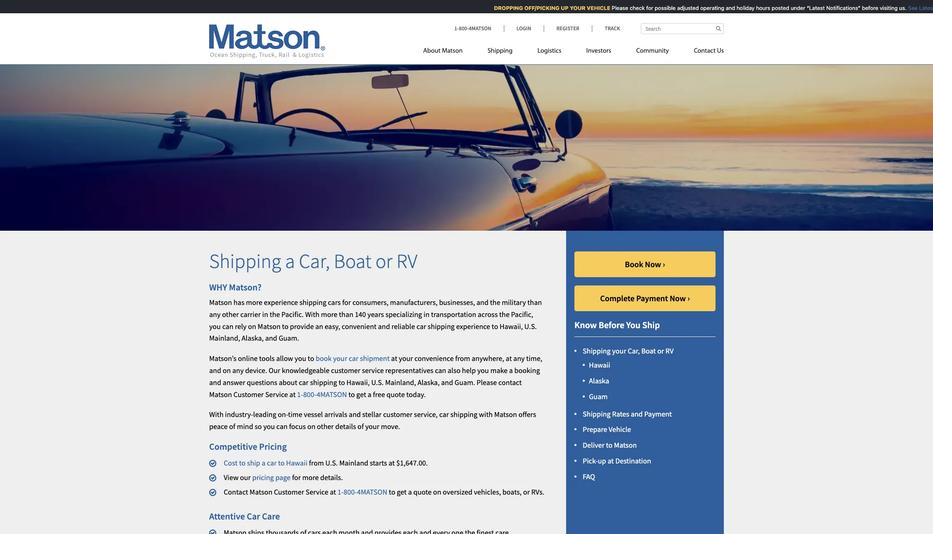 Task type: describe. For each thing, give the bounding box(es) containing it.
2 vertical spatial 1-800-4matson link
[[338, 488, 388, 497]]

1 vertical spatial 1-800-4matson link
[[297, 390, 347, 399]]

tools
[[259, 354, 275, 363]]

car inside matson has more experience shipping cars for consumers, manufacturers, businesses, and the military than any other carrier in the pacific. with more than 140 years specializing in transportation across the pacific, you can rely on matson to provide an easy, convenient and reliable car shipping experience to hawaii, u.s. mainland, alaska, and guam.
[[417, 322, 426, 331]]

the down military
[[500, 310, 510, 319]]

1 vertical spatial quote
[[414, 488, 432, 497]]

latest
[[915, 5, 930, 11]]

1 vertical spatial experience
[[456, 322, 490, 331]]

at up make
[[506, 354, 512, 363]]

dropping
[[489, 5, 518, 11]]

shipping for shipping your car, boat or rv
[[583, 347, 611, 356]]

at inside know before you ship section
[[608, 456, 614, 466]]

prepare
[[583, 425, 608, 435]]

0 vertical spatial now ›
[[645, 259, 666, 270]]

0 vertical spatial quote
[[387, 390, 405, 399]]

vessel
[[304, 410, 323, 420]]

oversized
[[443, 488, 473, 497]]

shipping down transportation on the bottom of the page
[[428, 322, 455, 331]]

reliable
[[392, 322, 415, 331]]

faq
[[583, 472, 595, 482]]

service,
[[414, 410, 438, 420]]

matson has more experience shipping cars for consumers, manufacturers, businesses, and the military than any other carrier in the pacific. with more than 140 years specializing in transportation across the pacific, you can rely on matson to provide an easy, convenient and reliable car shipping experience to hawaii, u.s. mainland, alaska, and guam.
[[209, 298, 542, 343]]

military
[[502, 298, 526, 307]]

hawaii, inside at your convenience from anywhere, at any time, and on any device. our knowledgeable customer service representatives can also help you make a booking and answer questions about car shipping to hawaii, u.s. mainland, alaska, and guam. please contact matson customer service at
[[347, 378, 370, 387]]

your right book
[[333, 354, 347, 363]]

guam link
[[589, 392, 608, 402]]

guam. inside matson has more experience shipping cars for consumers, manufacturers, businesses, and the military than any other carrier in the pacific. with more than 140 years specializing in transportation across the pacific, you can rely on matson to provide an easy, convenient and reliable car shipping experience to hawaii, u.s. mainland, alaska, and guam.
[[279, 334, 299, 343]]

alaska, inside matson has more experience shipping cars for consumers, manufacturers, businesses, and the military than any other carrier in the pacific. with more than 140 years specializing in transportation across the pacific, you can rely on matson to provide an easy, convenient and reliable car shipping experience to hawaii, u.s. mainland, alaska, and guam.
[[242, 334, 264, 343]]

so
[[255, 422, 262, 432]]

online
[[238, 354, 258, 363]]

shipping rates and payment
[[583, 409, 672, 419]]

4matson for 1-800-4matson
[[469, 25, 492, 32]]

anywhere,
[[472, 354, 505, 363]]

1 horizontal spatial customer
[[274, 488, 304, 497]]

boat for a
[[334, 249, 372, 274]]

matson down 'pricing'
[[250, 488, 273, 497]]

1 horizontal spatial get
[[397, 488, 407, 497]]

at right starts at the bottom left of page
[[389, 459, 395, 468]]

contact for contact us
[[694, 48, 716, 54]]

cars
[[328, 298, 341, 307]]

and left "answer"
[[209, 378, 221, 387]]

for inside matson has more experience shipping cars for consumers, manufacturers, businesses, and the military than any other carrier in the pacific. with more than 140 years specializing in transportation across the pacific, you can rely on matson to provide an easy, convenient and reliable car shipping experience to hawaii, u.s. mainland, alaska, and guam.
[[342, 298, 351, 307]]

a inside at your convenience from anywhere, at any time, and on any device. our knowledgeable customer service representatives can also help you make a booking and answer questions about car shipping to hawaii, u.s. mainland, alaska, and guam. please contact matson customer service at
[[509, 366, 513, 375]]

vehicles,
[[474, 488, 501, 497]]

matson down why
[[209, 298, 232, 307]]

top menu navigation
[[423, 44, 724, 61]]

Search search field
[[641, 23, 724, 34]]

register link
[[544, 25, 592, 32]]

contact matson customer service at 1-800-4matson to get a quote on oversized vehicles, boats, or rvs.
[[224, 488, 545, 497]]

can inside with industry-leading on-time vessel arrivals and stellar customer service, car shipping with matson offers peace of mind so you can focus on other details of your move.
[[277, 422, 288, 432]]

see latest n link
[[902, 5, 934, 11]]

why matson?
[[209, 281, 262, 293]]

see
[[904, 5, 913, 11]]

alaska, inside at your convenience from anywhere, at any time, and on any device. our knowledgeable customer service representatives can also help you make a booking and answer questions about car shipping to hawaii, u.s. mainland, alaska, and guam. please contact matson customer service at
[[418, 378, 440, 387]]

car, for a
[[299, 249, 330, 274]]

shipping link
[[475, 44, 525, 61]]

rates
[[613, 409, 630, 419]]

from inside at your convenience from anywhere, at any time, and on any device. our knowledgeable customer service representatives can also help you make a booking and answer questions about car shipping to hawaii, u.s. mainland, alaska, and guam. please contact matson customer service at
[[455, 354, 470, 363]]

800- for 1-800-4matson
[[459, 25, 469, 32]]

provide
[[290, 322, 314, 331]]

other inside matson has more experience shipping cars for consumers, manufacturers, businesses, and the military than any other carrier in the pacific. with more than 140 years specializing in transportation across the pacific, you can rely on matson to provide an easy, convenient and reliable car shipping experience to hawaii, u.s. mainland, alaska, and guam.
[[222, 310, 239, 319]]

or for shipping your car, boat or rv
[[658, 347, 664, 356]]

pricing
[[259, 441, 287, 453]]

2 horizontal spatial any
[[514, 354, 525, 363]]

0 vertical spatial than
[[528, 298, 542, 307]]

customer inside with industry-leading on-time vessel arrivals and stellar customer service, car shipping with matson offers peace of mind so you can focus on other details of your move.
[[383, 410, 413, 420]]

device.
[[245, 366, 267, 375]]

at down about
[[290, 390, 296, 399]]

complete payment now ›
[[601, 293, 690, 304]]

and inside know before you ship section
[[631, 409, 643, 419]]

your inside at your convenience from anywhere, at any time, and on any device. our knowledgeable customer service representatives can also help you make a booking and answer questions about car shipping to hawaii, u.s. mainland, alaska, and guam. please contact matson customer service at
[[399, 354, 413, 363]]

0 vertical spatial please
[[607, 5, 624, 11]]

possible
[[650, 5, 671, 11]]

check
[[625, 5, 640, 11]]

matson inside at your convenience from anywhere, at any time, and on any device. our knowledgeable customer service representatives can also help you make a booking and answer questions about car shipping to hawaii, u.s. mainland, alaska, and guam. please contact matson customer service at
[[209, 390, 232, 399]]

service inside at your convenience from anywhere, at any time, and on any device. our knowledgeable customer service representatives can also help you make a booking and answer questions about car shipping to hawaii, u.s. mainland, alaska, and guam. please contact matson customer service at
[[265, 390, 288, 399]]

ship
[[643, 319, 660, 331]]

shipping rates and payment link
[[583, 409, 672, 419]]

book
[[625, 259, 644, 270]]

carrier
[[240, 310, 261, 319]]

and inside with industry-leading on-time vessel arrivals and stellar customer service, car shipping with matson offers peace of mind so you can focus on other details of your move.
[[349, 410, 361, 420]]

$1,647.00.
[[397, 459, 428, 468]]

track link
[[592, 25, 620, 32]]

u.s. inside matson has more experience shipping cars for consumers, manufacturers, businesses, and the military than any other carrier in the pacific. with more than 140 years specializing in transportation across the pacific, you can rely on matson to provide an easy, convenient and reliable car shipping experience to hawaii, u.s. mainland, alaska, and guam.
[[525, 322, 537, 331]]

you up knowledgeable at the left of the page
[[295, 354, 306, 363]]

hawaii, inside matson has more experience shipping cars for consumers, manufacturers, businesses, and the military than any other carrier in the pacific. with more than 140 years specializing in transportation across the pacific, you can rely on matson to provide an easy, convenient and reliable car shipping experience to hawaii, u.s. mainland, alaska, and guam.
[[500, 322, 523, 331]]

page
[[276, 473, 291, 483]]

1-800-4matson
[[455, 25, 492, 32]]

0 vertical spatial get
[[357, 390, 366, 399]]

to inside know before you ship section
[[606, 441, 613, 450]]

shipping for shipping a car, boat or rv
[[209, 249, 281, 274]]

1 in from the left
[[262, 310, 268, 319]]

booking
[[515, 366, 540, 375]]

rvs.
[[532, 488, 545, 497]]

shipping inside at your convenience from anywhere, at any time, and on any device. our knowledgeable customer service representatives can also help you make a booking and answer questions about car shipping to hawaii, u.s. mainland, alaska, and guam. please contact matson customer service at
[[310, 378, 337, 387]]

1 horizontal spatial 4matson
[[357, 488, 388, 497]]

hawaii inside know before you ship section
[[589, 361, 611, 370]]

and left "holiday" at the right of page
[[721, 5, 731, 11]]

2 vertical spatial any
[[232, 366, 244, 375]]

2 horizontal spatial for
[[642, 5, 649, 11]]

car inside at your convenience from anywhere, at any time, and on any device. our knowledgeable customer service representatives can also help you make a booking and answer questions about car shipping to hawaii, u.s. mainland, alaska, and guam. please contact matson customer service at
[[299, 378, 309, 387]]

boats,
[[503, 488, 522, 497]]

you inside with industry-leading on-time vessel arrivals and stellar customer service, car shipping with matson offers peace of mind so you can focus on other details of your move.
[[263, 422, 275, 432]]

investors link
[[574, 44, 624, 61]]

arrivals
[[325, 410, 348, 420]]

hawaii link
[[589, 361, 611, 370]]

peace
[[209, 422, 228, 432]]

on left oversized
[[433, 488, 442, 497]]

contact for contact matson customer service at 1-800-4matson to get a quote on oversized vehicles, boats, or rvs.
[[224, 488, 248, 497]]

0 vertical spatial 1-800-4matson link
[[455, 25, 504, 32]]

u.s. inside at your convenience from anywhere, at any time, and on any device. our knowledgeable customer service representatives can also help you make a booking and answer questions about car shipping to hawaii, u.s. mainland, alaska, and guam. please contact matson customer service at
[[371, 378, 384, 387]]

on-
[[278, 410, 288, 420]]

2 in from the left
[[424, 310, 430, 319]]

blue matson logo with ocean, shipping, truck, rail and logistics written beneath it. image
[[209, 25, 326, 59]]

community link
[[624, 44, 682, 61]]

please inside at your convenience from anywhere, at any time, and on any device. our knowledgeable customer service representatives can also help you make a booking and answer questions about car shipping to hawaii, u.s. mainland, alaska, and guam. please contact matson customer service at
[[477, 378, 497, 387]]

knowledgeable
[[282, 366, 330, 375]]

destination
[[616, 456, 652, 466]]

rv for shipping a car, boat or rv
[[397, 249, 418, 274]]

at up representatives
[[391, 354, 398, 363]]

contact
[[499, 378, 522, 387]]

2 vertical spatial 1-
[[338, 488, 344, 497]]

complete payment now › link
[[575, 286, 716, 312]]

up
[[598, 456, 607, 466]]

vehicle
[[609, 425, 631, 435]]

logistics link
[[525, 44, 574, 61]]

matson inside know before you ship section
[[614, 441, 637, 450]]

with inside matson has more experience shipping cars for consumers, manufacturers, businesses, and the military than any other carrier in the pacific. with more than 140 years specializing in transportation across the pacific, you can rely on matson to provide an easy, convenient and reliable car shipping experience to hawaii, u.s. mainland, alaska, and guam.
[[305, 310, 320, 319]]

guam
[[589, 392, 608, 402]]

care
[[262, 511, 280, 522]]

allow
[[276, 354, 293, 363]]

on inside with industry-leading on-time vessel arrivals and stellar customer service, car shipping with matson offers peace of mind so you can focus on other details of your move.
[[308, 422, 316, 432]]

and up tools
[[265, 334, 277, 343]]

pacific,
[[511, 310, 534, 319]]

and up across
[[477, 298, 489, 307]]

today.
[[407, 390, 426, 399]]

matson inside top menu navigation
[[442, 48, 463, 54]]

login
[[517, 25, 532, 32]]

1 vertical spatial from
[[309, 459, 324, 468]]

questions
[[247, 378, 278, 387]]

faq link
[[583, 472, 595, 482]]

view our pricing page for more details.
[[224, 473, 343, 483]]

dropping off/picking up your vehicle please check for possible adjusted operating and holiday hours posted under "latest notifications" before visiting us. see latest n
[[489, 5, 934, 11]]

2 vertical spatial more
[[302, 473, 319, 483]]

2 vertical spatial or
[[523, 488, 530, 497]]

operating
[[696, 5, 720, 11]]

make
[[491, 366, 508, 375]]

pick-up at destination
[[583, 456, 652, 466]]

under
[[786, 5, 801, 11]]

you inside matson has more experience shipping cars for consumers, manufacturers, businesses, and the military than any other carrier in the pacific. with more than 140 years specializing in transportation across the pacific, you can rely on matson to provide an easy, convenient and reliable car shipping experience to hawaii, u.s. mainland, alaska, and guam.
[[209, 322, 221, 331]]

matson's
[[209, 354, 237, 363]]

up
[[556, 5, 564, 11]]

car inside with industry-leading on-time vessel arrivals and stellar customer service, car shipping with matson offers peace of mind so you can focus on other details of your move.
[[439, 410, 449, 420]]

mind
[[237, 422, 253, 432]]

banner image
[[0, 52, 934, 231]]

representatives
[[386, 366, 434, 375]]

your
[[565, 5, 581, 11]]

boat for your
[[642, 347, 656, 356]]

140
[[355, 310, 366, 319]]



Task type: locate. For each thing, give the bounding box(es) containing it.
2 horizontal spatial or
[[658, 347, 664, 356]]

1 vertical spatial now ›
[[670, 293, 690, 304]]

shipment
[[360, 354, 390, 363]]

and down the years
[[378, 322, 390, 331]]

2 vertical spatial 800-
[[344, 488, 357, 497]]

attentive car care
[[209, 511, 280, 522]]

matson
[[442, 48, 463, 54], [209, 298, 232, 307], [258, 322, 281, 331], [209, 390, 232, 399], [495, 410, 517, 420], [614, 441, 637, 450], [250, 488, 273, 497]]

1 horizontal spatial hawaii
[[589, 361, 611, 370]]

1 vertical spatial car,
[[628, 347, 640, 356]]

and down the also
[[441, 378, 453, 387]]

experience down across
[[456, 322, 490, 331]]

mainland, down representatives
[[385, 378, 416, 387]]

0 horizontal spatial any
[[209, 310, 221, 319]]

1 horizontal spatial rv
[[666, 347, 674, 356]]

with inside with industry-leading on-time vessel arrivals and stellar customer service, car shipping with matson offers peace of mind so you can focus on other details of your move.
[[209, 410, 224, 420]]

0 horizontal spatial guam.
[[279, 334, 299, 343]]

0 horizontal spatial u.s.
[[326, 459, 338, 468]]

1- down about
[[297, 390, 303, 399]]

0 horizontal spatial 800-
[[303, 390, 317, 399]]

hawaii up alaska
[[589, 361, 611, 370]]

matson down vehicle
[[614, 441, 637, 450]]

experience up pacific.
[[264, 298, 298, 307]]

matson?
[[229, 281, 262, 293]]

your inside know before you ship section
[[613, 347, 627, 356]]

and up details on the bottom left
[[349, 410, 361, 420]]

0 vertical spatial boat
[[334, 249, 372, 274]]

our
[[269, 366, 280, 375]]

guam. inside at your convenience from anywhere, at any time, and on any device. our knowledgeable customer service representatives can also help you make a booking and answer questions about car shipping to hawaii, u.s. mainland, alaska, and guam. please contact matson customer service at
[[455, 378, 475, 387]]

0 horizontal spatial experience
[[264, 298, 298, 307]]

on right rely
[[248, 322, 256, 331]]

1 vertical spatial or
[[658, 347, 664, 356]]

for right check
[[642, 5, 649, 11]]

None search field
[[641, 23, 724, 34]]

1- up about matson link
[[455, 25, 459, 32]]

other inside with industry-leading on-time vessel arrivals and stellar customer service, car shipping with matson offers peace of mind so you can focus on other details of your move.
[[317, 422, 334, 432]]

shipping left cars
[[300, 298, 327, 307]]

matson right with
[[495, 410, 517, 420]]

you inside at your convenience from anywhere, at any time, and on any device. our knowledgeable customer service representatives can also help you make a booking and answer questions about car shipping to hawaii, u.s. mainland, alaska, and guam. please contact matson customer service at
[[478, 366, 489, 375]]

0 vertical spatial car,
[[299, 249, 330, 274]]

get left free
[[357, 390, 366, 399]]

book now › link
[[575, 252, 716, 277]]

contact us
[[694, 48, 724, 54]]

search image
[[716, 26, 721, 31]]

more up the easy,
[[321, 310, 338, 319]]

competitive
[[209, 441, 257, 453]]

and right rates
[[631, 409, 643, 419]]

1- for 1-800-4matson
[[455, 25, 459, 32]]

0 horizontal spatial car,
[[299, 249, 330, 274]]

book
[[316, 354, 332, 363]]

on down vessel
[[308, 422, 316, 432]]

book now ›
[[625, 259, 666, 270]]

1 horizontal spatial can
[[277, 422, 288, 432]]

1 horizontal spatial for
[[342, 298, 351, 307]]

payment right rates
[[645, 409, 672, 419]]

stellar
[[363, 410, 382, 420]]

mainland, down rely
[[209, 334, 240, 343]]

shipping down knowledgeable at the left of the page
[[310, 378, 337, 387]]

your inside with industry-leading on-time vessel arrivals and stellar customer service, car shipping with matson offers peace of mind so you can focus on other details of your move.
[[365, 422, 380, 432]]

1 horizontal spatial 800-
[[344, 488, 357, 497]]

car up pricing page link at the bottom
[[267, 459, 277, 468]]

specializing
[[386, 310, 422, 319]]

and
[[721, 5, 731, 11], [477, 298, 489, 307], [378, 322, 390, 331], [265, 334, 277, 343], [209, 366, 221, 375], [209, 378, 221, 387], [441, 378, 453, 387], [631, 409, 643, 419], [349, 410, 361, 420]]

shipping left with
[[451, 410, 478, 420]]

0 vertical spatial other
[[222, 310, 239, 319]]

contact
[[694, 48, 716, 54], [224, 488, 248, 497]]

at down details.
[[330, 488, 336, 497]]

1 horizontal spatial mainland,
[[385, 378, 416, 387]]

car right reliable
[[417, 322, 426, 331]]

1 horizontal spatial customer
[[383, 410, 413, 420]]

can inside at your convenience from anywhere, at any time, and on any device. our knowledgeable customer service representatives can also help you make a booking and answer questions about car shipping to hawaii, u.s. mainland, alaska, and guam. please contact matson customer service at
[[435, 366, 446, 375]]

payment
[[637, 293, 668, 304], [645, 409, 672, 419]]

u.s.
[[525, 322, 537, 331], [371, 378, 384, 387], [326, 459, 338, 468]]

of left mind
[[229, 422, 236, 432]]

details
[[335, 422, 356, 432]]

to
[[282, 322, 289, 331], [492, 322, 498, 331], [308, 354, 314, 363], [339, 378, 345, 387], [349, 390, 355, 399], [606, 441, 613, 450], [239, 459, 246, 468], [278, 459, 285, 468], [389, 488, 396, 497]]

car right service, in the bottom left of the page
[[439, 410, 449, 420]]

1 horizontal spatial than
[[528, 298, 542, 307]]

matson right the about
[[442, 48, 463, 54]]

more down cost to ship a car to hawaii from u.s. mainland starts at $1,647.00.
[[302, 473, 319, 483]]

your
[[613, 347, 627, 356], [333, 354, 347, 363], [399, 354, 413, 363], [365, 422, 380, 432]]

0 vertical spatial 4matson
[[469, 25, 492, 32]]

and down matson's
[[209, 366, 221, 375]]

why
[[209, 281, 227, 293]]

logistics
[[538, 48, 562, 54]]

1 horizontal spatial alaska,
[[418, 378, 440, 387]]

1 horizontal spatial hawaii,
[[500, 322, 523, 331]]

has
[[234, 298, 245, 307]]

car, for your
[[628, 347, 640, 356]]

your down know before you ship
[[613, 347, 627, 356]]

visiting
[[875, 5, 893, 11]]

1- down details.
[[338, 488, 344, 497]]

any
[[209, 310, 221, 319], [514, 354, 525, 363], [232, 366, 244, 375]]

0 horizontal spatial of
[[229, 422, 236, 432]]

n
[[932, 5, 934, 11]]

1 vertical spatial customer
[[274, 488, 304, 497]]

1 vertical spatial hawaii,
[[347, 378, 370, 387]]

1 vertical spatial rv
[[666, 347, 674, 356]]

than up pacific,
[[528, 298, 542, 307]]

1 horizontal spatial service
[[306, 488, 329, 497]]

for right cars
[[342, 298, 351, 307]]

1 vertical spatial can
[[435, 366, 446, 375]]

1 of from the left
[[229, 422, 236, 432]]

0 horizontal spatial quote
[[387, 390, 405, 399]]

with
[[305, 310, 320, 319], [209, 410, 224, 420]]

1 vertical spatial please
[[477, 378, 497, 387]]

with industry-leading on-time vessel arrivals and stellar customer service, car shipping with matson offers peace of mind so you can focus on other details of your move.
[[209, 410, 537, 432]]

you right so
[[263, 422, 275, 432]]

4matson for 1-800-4matson to get a free quote today.
[[317, 390, 347, 399]]

4matson up arrivals
[[317, 390, 347, 399]]

1 vertical spatial more
[[321, 310, 338, 319]]

you left rely
[[209, 322, 221, 331]]

2 horizontal spatial 1-
[[455, 25, 459, 32]]

0 horizontal spatial customer
[[331, 366, 361, 375]]

cost to ship a car to hawaii from u.s. mainland starts at $1,647.00.
[[224, 459, 428, 468]]

deliver
[[583, 441, 605, 450]]

0 horizontal spatial contact
[[224, 488, 248, 497]]

1 horizontal spatial u.s.
[[371, 378, 384, 387]]

shipping up hawaii "link"
[[583, 347, 611, 356]]

matson down carrier
[[258, 322, 281, 331]]

pick-up at destination link
[[583, 456, 652, 466]]

prepare vehicle
[[583, 425, 631, 435]]

0 vertical spatial 1-
[[455, 25, 459, 32]]

1 horizontal spatial more
[[302, 473, 319, 483]]

before
[[858, 5, 874, 11]]

matson inside with industry-leading on-time vessel arrivals and stellar customer service, car shipping with matson offers peace of mind so you can focus on other details of your move.
[[495, 410, 517, 420]]

please left check
[[607, 5, 624, 11]]

car down knowledgeable at the left of the page
[[299, 378, 309, 387]]

time
[[288, 410, 303, 420]]

1 horizontal spatial 1-
[[338, 488, 344, 497]]

guam.
[[279, 334, 299, 343], [455, 378, 475, 387]]

mainland, inside matson has more experience shipping cars for consumers, manufacturers, businesses, and the military than any other carrier in the pacific. with more than 140 years specializing in transportation across the pacific, you can rely on matson to provide an easy, convenient and reliable car shipping experience to hawaii, u.s. mainland, alaska, and guam.
[[209, 334, 240, 343]]

2 horizontal spatial more
[[321, 310, 338, 319]]

track
[[605, 25, 620, 32]]

any up "answer"
[[232, 366, 244, 375]]

at your convenience from anywhere, at any time, and on any device. our knowledgeable customer service representatives can also help you make a booking and answer questions about car shipping to hawaii, u.s. mainland, alaska, and guam. please contact matson customer service at
[[209, 354, 543, 399]]

1 vertical spatial guam.
[[455, 378, 475, 387]]

alaska, up today.
[[418, 378, 440, 387]]

matson down "answer"
[[209, 390, 232, 399]]

2 of from the left
[[358, 422, 364, 432]]

pick-
[[583, 456, 598, 466]]

notifications"
[[822, 5, 856, 11]]

0 horizontal spatial get
[[357, 390, 366, 399]]

0 vertical spatial or
[[376, 249, 393, 274]]

alaska
[[589, 376, 610, 386]]

1 horizontal spatial guam.
[[455, 378, 475, 387]]

other down arrivals
[[317, 422, 334, 432]]

0 horizontal spatial for
[[292, 473, 301, 483]]

login link
[[504, 25, 544, 32]]

pacific.
[[282, 310, 304, 319]]

0 vertical spatial payment
[[637, 293, 668, 304]]

years
[[368, 310, 384, 319]]

1 horizontal spatial car,
[[628, 347, 640, 356]]

about
[[279, 378, 298, 387]]

or for shipping a car, boat or rv
[[376, 249, 393, 274]]

payment up the ship
[[637, 293, 668, 304]]

contact left us
[[694, 48, 716, 54]]

the up across
[[490, 298, 501, 307]]

service down about
[[265, 390, 288, 399]]

than left 140
[[339, 310, 354, 319]]

2 horizontal spatial u.s.
[[525, 322, 537, 331]]

boat
[[334, 249, 372, 274], [642, 347, 656, 356]]

mainland
[[339, 459, 369, 468]]

on inside matson has more experience shipping cars for consumers, manufacturers, businesses, and the military than any other carrier in the pacific. with more than 140 years specializing in transportation across the pacific, you can rely on matson to provide an easy, convenient and reliable car shipping experience to hawaii, u.s. mainland, alaska, and guam.
[[248, 322, 256, 331]]

0 vertical spatial experience
[[264, 298, 298, 307]]

0 horizontal spatial with
[[209, 410, 224, 420]]

cost
[[224, 459, 238, 468]]

about
[[423, 48, 441, 54]]

customer up move.
[[383, 410, 413, 420]]

customer down questions
[[234, 390, 264, 399]]

car
[[247, 511, 260, 522]]

of right details on the bottom left
[[358, 422, 364, 432]]

0 vertical spatial contact
[[694, 48, 716, 54]]

0 vertical spatial 800-
[[459, 25, 469, 32]]

service
[[265, 390, 288, 399], [306, 488, 329, 497]]

contact down 'view'
[[224, 488, 248, 497]]

convenience
[[415, 354, 454, 363]]

mainland, inside at your convenience from anywhere, at any time, and on any device. our knowledgeable customer service representatives can also help you make a booking and answer questions about car shipping to hawaii, u.s. mainland, alaska, and guam. please contact matson customer service at
[[385, 378, 416, 387]]

us.
[[895, 5, 902, 11]]

rv inside know before you ship section
[[666, 347, 674, 356]]

1 vertical spatial service
[[306, 488, 329, 497]]

alaska link
[[589, 376, 610, 386]]

matson's online tools allow you to book your car shipment
[[209, 354, 390, 363]]

u.s. down pacific,
[[525, 322, 537, 331]]

4matson up shipping link
[[469, 25, 492, 32]]

service down details.
[[306, 488, 329, 497]]

shipping inside with industry-leading on-time vessel arrivals and stellar customer service, car shipping with matson offers peace of mind so you can focus on other details of your move.
[[451, 410, 478, 420]]

the left pacific.
[[270, 310, 280, 319]]

rv for shipping your car, boat or rv
[[666, 347, 674, 356]]

on down matson's
[[223, 366, 231, 375]]

800-
[[459, 25, 469, 32], [303, 390, 317, 399], [344, 488, 357, 497]]

0 horizontal spatial hawaii
[[286, 459, 308, 468]]

cost to ship a car to hawaii link
[[224, 459, 308, 468]]

0 vertical spatial alaska,
[[242, 334, 264, 343]]

shipping up matson?
[[209, 249, 281, 274]]

1 vertical spatial get
[[397, 488, 407, 497]]

about matson
[[423, 48, 463, 54]]

1 vertical spatial u.s.
[[371, 378, 384, 387]]

you
[[209, 322, 221, 331], [295, 354, 306, 363], [478, 366, 489, 375], [263, 422, 275, 432]]

2 vertical spatial can
[[277, 422, 288, 432]]

can inside matson has more experience shipping cars for consumers, manufacturers, businesses, and the military than any other carrier in the pacific. with more than 140 years specializing in transportation across the pacific, you can rely on matson to provide an easy, convenient and reliable car shipping experience to hawaii, u.s. mainland, alaska, and guam.
[[222, 322, 234, 331]]

2 vertical spatial u.s.
[[326, 459, 338, 468]]

1-800-4matson link down mainland
[[338, 488, 388, 497]]

any up booking
[[514, 354, 525, 363]]

in down manufacturers,
[[424, 310, 430, 319]]

with up peace
[[209, 410, 224, 420]]

800- up vessel
[[303, 390, 317, 399]]

starts
[[370, 459, 387, 468]]

0 horizontal spatial please
[[477, 378, 497, 387]]

can down the on-
[[277, 422, 288, 432]]

our
[[240, 473, 251, 483]]

shipping inside top menu navigation
[[488, 48, 513, 54]]

contact inside top menu navigation
[[694, 48, 716, 54]]

time,
[[527, 354, 543, 363]]

0 horizontal spatial can
[[222, 322, 234, 331]]

1-800-4matson to get a free quote today.
[[297, 390, 426, 399]]

your down stellar
[[365, 422, 380, 432]]

other down has
[[222, 310, 239, 319]]

shipping up the prepare
[[583, 409, 611, 419]]

0 vertical spatial u.s.
[[525, 322, 537, 331]]

customer inside at your convenience from anywhere, at any time, and on any device. our knowledgeable customer service representatives can also help you make a booking and answer questions about car shipping to hawaii, u.s. mainland, alaska, and guam. please contact matson customer service at
[[234, 390, 264, 399]]

800- for 1-800-4matson to get a free quote today.
[[303, 390, 317, 399]]

customer down view our pricing page for more details.
[[274, 488, 304, 497]]

0 vertical spatial mainland,
[[209, 334, 240, 343]]

1 vertical spatial 4matson
[[317, 390, 347, 399]]

1 horizontal spatial in
[[424, 310, 430, 319]]

1 horizontal spatial any
[[232, 366, 244, 375]]

with up an on the bottom left of page
[[305, 310, 320, 319]]

get down "$1,647.00."
[[397, 488, 407, 497]]

4matson
[[469, 25, 492, 32], [317, 390, 347, 399], [357, 488, 388, 497]]

an
[[315, 322, 323, 331]]

0 horizontal spatial now ›
[[645, 259, 666, 270]]

answer
[[223, 378, 245, 387]]

shipping down login link
[[488, 48, 513, 54]]

car, inside know before you ship section
[[628, 347, 640, 356]]

experience
[[264, 298, 298, 307], [456, 322, 490, 331]]

1 vertical spatial customer
[[383, 410, 413, 420]]

on
[[248, 322, 256, 331], [223, 366, 231, 375], [308, 422, 316, 432], [433, 488, 442, 497]]

0 vertical spatial more
[[246, 298, 263, 307]]

0 vertical spatial with
[[305, 310, 320, 319]]

0 horizontal spatial alaska,
[[242, 334, 264, 343]]

800- down mainland
[[344, 488, 357, 497]]

prepare vehicle link
[[583, 425, 631, 435]]

1 vertical spatial for
[[342, 298, 351, 307]]

1-800-4matson link up vessel
[[297, 390, 347, 399]]

or inside section
[[658, 347, 664, 356]]

in
[[262, 310, 268, 319], [424, 310, 430, 319]]

1 horizontal spatial experience
[[456, 322, 490, 331]]

consumers,
[[353, 298, 389, 307]]

hawaii, down pacific,
[[500, 322, 523, 331]]

ship
[[247, 459, 260, 468]]

2 horizontal spatial 4matson
[[469, 25, 492, 32]]

posted
[[767, 5, 785, 11]]

1 vertical spatial any
[[514, 354, 525, 363]]

u.s. up free
[[371, 378, 384, 387]]

any inside matson has more experience shipping cars for consumers, manufacturers, businesses, and the military than any other carrier in the pacific. with more than 140 years specializing in transportation across the pacific, you can rely on matson to provide an easy, convenient and reliable car shipping experience to hawaii, u.s. mainland, alaska, and guam.
[[209, 310, 221, 319]]

on inside at your convenience from anywhere, at any time, and on any device. our knowledgeable customer service representatives can also help you make a booking and answer questions about car shipping to hawaii, u.s. mainland, alaska, and guam. please contact matson customer service at
[[223, 366, 231, 375]]

u.s. up details.
[[326, 459, 338, 468]]

quote right free
[[387, 390, 405, 399]]

0 vertical spatial customer
[[234, 390, 264, 399]]

customer inside at your convenience from anywhere, at any time, and on any device. our knowledgeable customer service representatives can also help you make a booking and answer questions about car shipping to hawaii, u.s. mainland, alaska, and guam. please contact matson customer service at
[[331, 366, 361, 375]]

book your car shipment link
[[316, 354, 390, 363]]

0 horizontal spatial mainland,
[[209, 334, 240, 343]]

a
[[285, 249, 295, 274], [509, 366, 513, 375], [368, 390, 372, 399], [262, 459, 266, 468], [408, 488, 412, 497]]

guam. down help
[[455, 378, 475, 387]]

know before you ship section
[[556, 231, 735, 535]]

1 vertical spatial payment
[[645, 409, 672, 419]]

in right carrier
[[262, 310, 268, 319]]

with
[[479, 410, 493, 420]]

2 vertical spatial for
[[292, 473, 301, 483]]

2 vertical spatial 4matson
[[357, 488, 388, 497]]

0 vertical spatial any
[[209, 310, 221, 319]]

0 horizontal spatial rv
[[397, 249, 418, 274]]

guam. down provide
[[279, 334, 299, 343]]

can
[[222, 322, 234, 331], [435, 366, 446, 375], [277, 422, 288, 432]]

can left rely
[[222, 322, 234, 331]]

to inside at your convenience from anywhere, at any time, and on any device. our knowledgeable customer service representatives can also help you make a booking and answer questions about car shipping to hawaii, u.s. mainland, alaska, and guam. please contact matson customer service at
[[339, 378, 345, 387]]

1 vertical spatial 800-
[[303, 390, 317, 399]]

customer down book your car shipment link at the left
[[331, 366, 361, 375]]

0 vertical spatial rv
[[397, 249, 418, 274]]

shipping for shipping
[[488, 48, 513, 54]]

pricing
[[252, 473, 274, 483]]

boat inside know before you ship section
[[642, 347, 656, 356]]

1 horizontal spatial now ›
[[670, 293, 690, 304]]

car left shipment
[[349, 354, 359, 363]]

shipping a car, boat or rv
[[209, 249, 418, 274]]

1 vertical spatial boat
[[642, 347, 656, 356]]

1- for 1-800-4matson to get a free quote today.
[[297, 390, 303, 399]]

1-
[[455, 25, 459, 32], [297, 390, 303, 399], [338, 488, 344, 497]]

hawaii
[[589, 361, 611, 370], [286, 459, 308, 468]]

0 horizontal spatial than
[[339, 310, 354, 319]]

any down why
[[209, 310, 221, 319]]

focus
[[289, 422, 306, 432]]

get
[[357, 390, 366, 399], [397, 488, 407, 497]]

your up representatives
[[399, 354, 413, 363]]

please down make
[[477, 378, 497, 387]]

shipping for shipping rates and payment
[[583, 409, 611, 419]]

help
[[462, 366, 476, 375]]



Task type: vqa. For each thing, say whether or not it's contained in the screenshot.
middle For
yes



